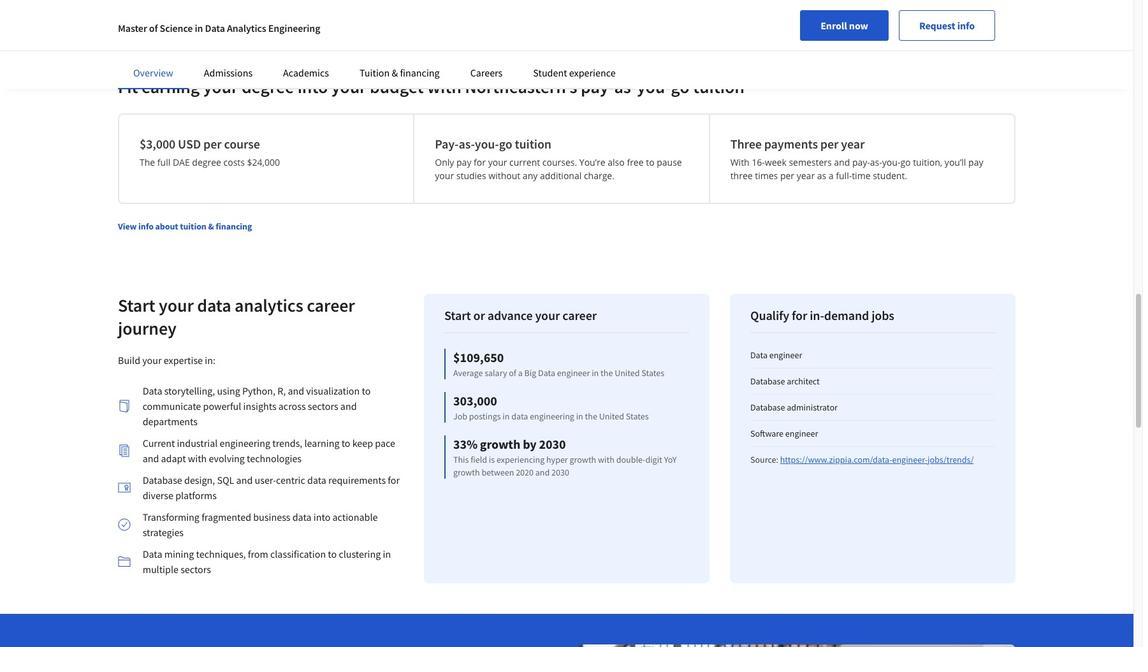 Task type: vqa. For each thing, say whether or not it's contained in the screenshot.
leftmost the
yes



Task type: describe. For each thing, give the bounding box(es) containing it.
$24,000
[[247, 156, 280, 168]]

per for year
[[821, 136, 839, 152]]

student
[[534, 66, 568, 79]]

career for start or advance your career
[[563, 308, 597, 323]]

business
[[253, 511, 291, 524]]

data inside 303,000 job postings in data engineering in the united states
[[512, 411, 529, 422]]

united inside $109,650 average salary of a big data engineer in the united states
[[615, 367, 640, 379]]

field
[[471, 454, 487, 466]]

and inside database design, sql and user-centric data requirements for diverse platforms
[[236, 474, 253, 487]]

sql
[[217, 474, 234, 487]]

times
[[756, 170, 779, 182]]

powerful
[[203, 400, 241, 413]]

2 horizontal spatial tuition
[[693, 75, 745, 98]]

database design, sql and user-centric data requirements for diverse platforms
[[143, 474, 400, 502]]

python,
[[242, 385, 276, 397]]

sectors inside data mining techniques, from classification to clustering in multiple sectors
[[181, 563, 211, 576]]

visualization
[[306, 385, 360, 397]]

engineering inside current industrial engineering trends, learning to keep pace and adapt with evolving technologies
[[220, 437, 271, 450]]

303,000 job postings in data engineering in the united states
[[454, 393, 649, 422]]

software engineer
[[751, 428, 819, 440]]

https://www.zippia.com/data-
[[781, 454, 893, 466]]

insights
[[243, 400, 277, 413]]

view info about tuition & financing link
[[118, 221, 252, 232]]

for inside pay-as-you-go tuition only pay for your current courses. you're also free to pause your studies without any additional charge.
[[474, 156, 486, 168]]

storytelling,
[[164, 385, 215, 397]]

postings
[[469, 411, 501, 422]]

0 vertical spatial degree
[[242, 75, 294, 98]]

current
[[510, 156, 540, 168]]

you- for three payments per year with 16-week semesters and pay-as-you-go tuition, you'll pay three times per year as a full-time student.
[[883, 156, 901, 168]]

classification
[[270, 548, 326, 561]]

learning
[[305, 437, 340, 450]]

time
[[852, 170, 871, 182]]

without
[[489, 170, 521, 182]]

info for request
[[958, 19, 975, 32]]

requirements
[[329, 474, 386, 487]]

0 vertical spatial year
[[842, 136, 865, 152]]

transforming fragmented business data into actionable strategies
[[143, 511, 378, 539]]

pay-as-you-go tuition list item
[[415, 115, 710, 203]]

in inside data mining techniques, from classification to clustering in multiple sectors
[[383, 548, 391, 561]]

pay-
[[435, 136, 459, 152]]

semesters
[[789, 156, 832, 168]]

303,000
[[454, 393, 497, 409]]

1 horizontal spatial with
[[428, 75, 462, 98]]

database architect
[[751, 376, 820, 387]]

the inside 303,000 job postings in data engineering in the united states
[[585, 411, 598, 422]]

info for view
[[138, 221, 154, 232]]

pay-as-you-go tuition only pay for your current courses. you're also free to pause your studies without any additional charge.
[[435, 136, 682, 182]]

r,
[[278, 385, 286, 397]]

communicate
[[143, 400, 201, 413]]

three payments per year with 16-week semesters and pay-as-you-go tuition, you'll pay three times per year as a full-time student.
[[731, 136, 984, 182]]

engineering inside 303,000 job postings in data engineering in the united states
[[530, 411, 575, 422]]

qualify for in-demand jobs
[[751, 308, 895, 323]]

enroll
[[821, 19, 848, 32]]

for inside database design, sql and user-centric data requirements for diverse platforms
[[388, 474, 400, 487]]

student experience link
[[534, 66, 616, 79]]

fit
[[118, 75, 138, 98]]

source:
[[751, 454, 779, 466]]

33% growth by 2030 this field is experiencing hyper growth with double-digit yoy growth between 2020 and 2030
[[454, 436, 677, 478]]

student.
[[874, 170, 908, 182]]

0 horizontal spatial of
[[149, 22, 158, 34]]

your right earning
[[203, 75, 238, 98]]

week
[[765, 156, 787, 168]]

request info
[[920, 19, 975, 32]]

a inside $109,650 average salary of a big data engineer in the united states
[[518, 367, 523, 379]]

budget
[[370, 75, 424, 98]]

as- for three payments per year with 16-week semesters and pay-as-you-go tuition, you'll pay three times per year as a full-time student.
[[871, 156, 883, 168]]

build
[[118, 354, 140, 367]]

database for database architect
[[751, 376, 786, 387]]

overview
[[133, 66, 173, 79]]

to inside current industrial engineering trends, learning to keep pace and adapt with evolving technologies
[[342, 437, 351, 450]]

in right science
[[195, 22, 203, 34]]

now
[[850, 19, 869, 32]]

also
[[608, 156, 625, 168]]

united inside 303,000 job postings in data engineering in the united states
[[599, 411, 625, 422]]

source: https://www.zippia.com/data-engineer-jobs/trends/
[[751, 454, 974, 466]]

1 vertical spatial year
[[797, 170, 815, 182]]

2 vertical spatial growth
[[454, 467, 480, 478]]

payments
[[765, 136, 819, 152]]

from
[[248, 548, 268, 561]]

1 vertical spatial for
[[792, 308, 808, 323]]

2020
[[516, 467, 534, 478]]

by
[[523, 436, 537, 452]]

with for industrial
[[188, 452, 207, 465]]

digit
[[646, 454, 663, 466]]

or
[[474, 308, 485, 323]]

0 vertical spatial 2030
[[539, 436, 566, 452]]

engineering
[[268, 22, 320, 34]]

in right postings
[[503, 411, 510, 422]]

full
[[157, 156, 171, 168]]

to inside data mining techniques, from classification to clustering in multiple sectors
[[328, 548, 337, 561]]

courses.
[[543, 156, 577, 168]]

engineer for software engineer
[[786, 428, 819, 440]]

data for data storytelling, using python, r, and visualization to communicate powerful insights across sectors and departments
[[143, 385, 162, 397]]

with for growth
[[598, 454, 615, 466]]

into for actionable
[[314, 511, 331, 524]]

usd
[[178, 136, 201, 152]]

big
[[525, 367, 537, 379]]

request info button
[[899, 10, 996, 41]]

the
[[140, 156, 155, 168]]

science
[[160, 22, 193, 34]]

your down only
[[435, 170, 454, 182]]

evolving
[[209, 452, 245, 465]]

states inside 303,000 job postings in data engineering in the united states
[[626, 411, 649, 422]]

enroll now button
[[801, 10, 889, 41]]

overview link
[[133, 66, 173, 79]]

user-
[[255, 474, 276, 487]]

design,
[[184, 474, 215, 487]]

data for data mining techniques, from classification to clustering in multiple sectors
[[143, 548, 162, 561]]

33%
[[454, 436, 478, 452]]

$3,000
[[140, 136, 176, 152]]

in:
[[205, 354, 216, 367]]

only
[[435, 156, 455, 168]]

build your expertise in:
[[118, 354, 216, 367]]

tuition
[[360, 66, 390, 79]]

data inside database design, sql and user-centric data requirements for diverse platforms
[[308, 474, 327, 487]]

expertise
[[164, 354, 203, 367]]

about
[[155, 221, 178, 232]]

database for database design, sql and user-centric data requirements for diverse platforms
[[143, 474, 182, 487]]

any
[[523, 170, 538, 182]]

journey
[[118, 317, 177, 340]]

actionable
[[333, 511, 378, 524]]

strategies
[[143, 526, 184, 539]]

northeastern's
[[465, 75, 578, 98]]



Task type: locate. For each thing, give the bounding box(es) containing it.
the inside $109,650 average salary of a big data engineer in the united states
[[601, 367, 613, 379]]

and right sql
[[236, 474, 253, 487]]

data inside start your data analytics career journey
[[197, 294, 231, 317]]

2 vertical spatial tuition
[[180, 221, 207, 232]]

you- inside pay-as-you-go tuition only pay for your current courses. you're also free to pause your studies without any additional charge.
[[475, 136, 499, 152]]

1 vertical spatial as-
[[459, 136, 475, 152]]

pay- inside three payments per year with 16-week semesters and pay-as-you-go tuition, you'll pay three times per year as a full-time student.
[[853, 156, 871, 168]]

as- inside three payments per year with 16-week semesters and pay-as-you-go tuition, you'll pay three times per year as a full-time student.
[[871, 156, 883, 168]]

0 horizontal spatial financing
[[216, 221, 252, 232]]

pay-
[[581, 75, 615, 98], [853, 156, 871, 168]]

1 vertical spatial a
[[518, 367, 523, 379]]

view
[[118, 221, 137, 232]]

to left the clustering
[[328, 548, 337, 561]]

& right the about
[[208, 221, 214, 232]]

1 pay from the left
[[457, 156, 472, 168]]

pay- for and
[[853, 156, 871, 168]]

degree inside $3,000 usd per course the full dae degree costs $24,000
[[192, 156, 221, 168]]

double-
[[617, 454, 646, 466]]

1 vertical spatial tuition
[[515, 136, 552, 152]]

you- inside three payments per year with 16-week semesters and pay-as-you-go tuition, you'll pay three times per year as a full-time student.
[[883, 156, 901, 168]]

0 horizontal spatial pay
[[457, 156, 472, 168]]

0 vertical spatial engineering
[[530, 411, 575, 422]]

degree down analytics
[[242, 75, 294, 98]]

to inside "data storytelling, using python, r, and visualization to communicate powerful insights across sectors and departments"
[[362, 385, 371, 397]]

1 horizontal spatial &
[[392, 66, 398, 79]]

go for three payments per year with 16-week semesters and pay-as-you-go tuition, you'll pay three times per year as a full-time student.
[[901, 156, 911, 168]]

1 vertical spatial united
[[599, 411, 625, 422]]

0 horizontal spatial as-
[[459, 136, 475, 152]]

engineer inside $109,650 average salary of a big data engineer in the united states
[[557, 367, 590, 379]]

pay- for northeastern's
[[581, 75, 615, 98]]

analytics
[[227, 22, 266, 34]]

growth down the this
[[454, 467, 480, 478]]

data
[[197, 294, 231, 317], [512, 411, 529, 422], [308, 474, 327, 487], [293, 511, 312, 524]]

your right academics link
[[332, 75, 367, 98]]

to inside pay-as-you-go tuition only pay for your current courses. you're also free to pause your studies without any additional charge.
[[646, 156, 655, 168]]

careers
[[471, 66, 503, 79]]

you- right experience
[[637, 75, 671, 98]]

2030
[[539, 436, 566, 452], [552, 467, 570, 478]]

engineering up 'evolving'
[[220, 437, 271, 450]]

data up multiple
[[143, 548, 162, 561]]

architect
[[787, 376, 820, 387]]

start or advance your career
[[445, 308, 597, 323]]

you- for fit earning your degree into your budget with northeastern's pay-as-you-go tuition
[[637, 75, 671, 98]]

start up build
[[118, 294, 155, 317]]

master of science in data analytics engineering
[[118, 22, 320, 34]]

database up software at the bottom of page
[[751, 402, 786, 413]]

admissions
[[204, 66, 253, 79]]

with down industrial
[[188, 452, 207, 465]]

diverse
[[143, 489, 174, 502]]

& right tuition
[[392, 66, 398, 79]]

is
[[489, 454, 495, 466]]

between
[[482, 467, 514, 478]]

pay inside three payments per year with 16-week semesters and pay-as-you-go tuition, you'll pay three times per year as a full-time student.
[[969, 156, 984, 168]]

1 horizontal spatial for
[[474, 156, 486, 168]]

for
[[474, 156, 486, 168], [792, 308, 808, 323], [388, 474, 400, 487]]

1 horizontal spatial pay-
[[853, 156, 871, 168]]

and inside current industrial engineering trends, learning to keep pace and adapt with evolving technologies
[[143, 452, 159, 465]]

tuition,
[[914, 156, 943, 168]]

in up 303,000 job postings in data engineering in the united states
[[592, 367, 599, 379]]

2030 up hyper
[[539, 436, 566, 452]]

1 horizontal spatial pay
[[969, 156, 984, 168]]

a right as
[[829, 170, 834, 182]]

2 horizontal spatial you-
[[883, 156, 901, 168]]

0 horizontal spatial go
[[499, 136, 513, 152]]

into left actionable
[[314, 511, 331, 524]]

technologies
[[247, 452, 302, 465]]

in-
[[810, 308, 825, 323]]

go for fit earning your degree into your budget with northeastern's pay-as-you-go tuition
[[671, 75, 690, 98]]

with left careers at top left
[[428, 75, 462, 98]]

into
[[298, 75, 328, 98], [314, 511, 331, 524]]

tuition inside pay-as-you-go tuition only pay for your current courses. you're also free to pause your studies without any additional charge.
[[515, 136, 552, 152]]

career up $109,650 average salary of a big data engineer in the united states
[[563, 308, 597, 323]]

go inside pay-as-you-go tuition only pay for your current courses. you're also free to pause your studies without any additional charge.
[[499, 136, 513, 152]]

academics
[[283, 66, 329, 79]]

year up time
[[842, 136, 865, 152]]

0 horizontal spatial start
[[118, 294, 155, 317]]

data left analytics
[[197, 294, 231, 317]]

studies
[[457, 170, 487, 182]]

0 horizontal spatial you-
[[475, 136, 499, 152]]

sectors down mining
[[181, 563, 211, 576]]

2 horizontal spatial as-
[[871, 156, 883, 168]]

info
[[958, 19, 975, 32], [138, 221, 154, 232]]

in up 33% growth by 2030 this field is experiencing hyper growth with double-digit yoy growth between 2020 and 2030
[[576, 411, 584, 422]]

into for your
[[298, 75, 328, 98]]

2 horizontal spatial for
[[792, 308, 808, 323]]

career right analytics
[[307, 294, 355, 317]]

career for start your data analytics career journey
[[307, 294, 355, 317]]

0 vertical spatial as-
[[615, 75, 637, 98]]

degree
[[242, 75, 294, 98], [192, 156, 221, 168]]

0 horizontal spatial degree
[[192, 156, 221, 168]]

1 horizontal spatial degree
[[242, 75, 294, 98]]

1 horizontal spatial tuition
[[515, 136, 552, 152]]

info right "request" at right top
[[958, 19, 975, 32]]

into inside transforming fragmented business data into actionable strategies
[[314, 511, 331, 524]]

0 vertical spatial pay-
[[581, 75, 615, 98]]

per right the usd
[[204, 136, 222, 152]]

0 horizontal spatial engineering
[[220, 437, 271, 450]]

1 horizontal spatial the
[[601, 367, 613, 379]]

your up without
[[488, 156, 507, 168]]

data inside transforming fragmented business data into actionable strategies
[[293, 511, 312, 524]]

sectors down the visualization
[[308, 400, 339, 413]]

start left or on the top of the page
[[445, 308, 471, 323]]

growth up the is
[[480, 436, 521, 452]]

yoy
[[665, 454, 677, 466]]

data inside data mining techniques, from classification to clustering in multiple sectors
[[143, 548, 162, 561]]

1 vertical spatial of
[[509, 367, 517, 379]]

go
[[671, 75, 690, 98], [499, 136, 513, 152], [901, 156, 911, 168]]

data up communicate
[[143, 385, 162, 397]]

across
[[279, 400, 306, 413]]

list
[[118, 114, 1016, 204]]

of right salary
[[509, 367, 517, 379]]

1 horizontal spatial info
[[958, 19, 975, 32]]

tuition & financing
[[360, 66, 440, 79]]

you- up student.
[[883, 156, 901, 168]]

pay up studies
[[457, 156, 472, 168]]

0 horizontal spatial with
[[188, 452, 207, 465]]

data
[[205, 22, 225, 34], [751, 350, 768, 361], [539, 367, 556, 379], [143, 385, 162, 397], [143, 548, 162, 561]]

0 vertical spatial &
[[392, 66, 398, 79]]

academics link
[[283, 66, 329, 79]]

departments
[[143, 415, 198, 428]]

0 vertical spatial tuition
[[693, 75, 745, 98]]

careers link
[[471, 66, 503, 79]]

data up by
[[512, 411, 529, 422]]

master
[[118, 22, 147, 34]]

charge.
[[584, 170, 615, 182]]

database down the data engineer
[[751, 376, 786, 387]]

multiple
[[143, 563, 179, 576]]

1 vertical spatial &
[[208, 221, 214, 232]]

start for start or advance your career
[[445, 308, 471, 323]]

list containing $3,000 usd per course
[[118, 114, 1016, 204]]

a inside three payments per year with 16-week semesters and pay-as-you-go tuition, you'll pay three times per year as a full-time student.
[[829, 170, 834, 182]]

0 vertical spatial the
[[601, 367, 613, 379]]

you- up studies
[[475, 136, 499, 152]]

0 vertical spatial united
[[615, 367, 640, 379]]

0 horizontal spatial per
[[204, 136, 222, 152]]

0 horizontal spatial &
[[208, 221, 214, 232]]

0 vertical spatial financing
[[400, 66, 440, 79]]

per down week on the top right of the page
[[781, 170, 795, 182]]

tuition right the about
[[180, 221, 207, 232]]

adapt
[[161, 452, 186, 465]]

database for database administrator
[[751, 402, 786, 413]]

administrator
[[787, 402, 838, 413]]

data left analytics
[[205, 22, 225, 34]]

data inside "data storytelling, using python, r, and visualization to communicate powerful insights across sectors and departments"
[[143, 385, 162, 397]]

1 horizontal spatial career
[[563, 308, 597, 323]]

and inside three payments per year with 16-week semesters and pay-as-you-go tuition, you'll pay three times per year as a full-time student.
[[835, 156, 851, 168]]

1 vertical spatial the
[[585, 411, 598, 422]]

0 vertical spatial sectors
[[308, 400, 339, 413]]

and
[[835, 156, 851, 168], [288, 385, 304, 397], [341, 400, 357, 413], [143, 452, 159, 465], [536, 467, 550, 478], [236, 474, 253, 487]]

1 horizontal spatial year
[[842, 136, 865, 152]]

software
[[751, 428, 784, 440]]

your right 'advance'
[[536, 308, 560, 323]]

full-
[[837, 170, 852, 182]]

for up studies
[[474, 156, 486, 168]]

current
[[143, 437, 175, 450]]

tuition up current
[[515, 136, 552, 152]]

0 horizontal spatial sectors
[[181, 563, 211, 576]]

engineer for data engineer
[[770, 350, 803, 361]]

0 horizontal spatial a
[[518, 367, 523, 379]]

2 vertical spatial engineer
[[786, 428, 819, 440]]

for right requirements
[[388, 474, 400, 487]]

you're
[[580, 156, 606, 168]]

https://www.zippia.com/data-engineer-jobs/trends/ link
[[781, 454, 974, 466]]

degree down the usd
[[192, 156, 221, 168]]

data for data engineer
[[751, 350, 768, 361]]

1 vertical spatial go
[[499, 136, 513, 152]]

0 horizontal spatial career
[[307, 294, 355, 317]]

0 vertical spatial database
[[751, 376, 786, 387]]

0 vertical spatial you-
[[637, 75, 671, 98]]

database inside database design, sql and user-centric data requirements for diverse platforms
[[143, 474, 182, 487]]

1 vertical spatial financing
[[216, 221, 252, 232]]

to left keep
[[342, 437, 351, 450]]

1 horizontal spatial start
[[445, 308, 471, 323]]

average
[[454, 367, 483, 379]]

states inside $109,650 average salary of a big data engineer in the united states
[[642, 367, 665, 379]]

0 horizontal spatial tuition
[[180, 221, 207, 232]]

course
[[224, 136, 260, 152]]

financing
[[400, 66, 440, 79], [216, 221, 252, 232]]

0 vertical spatial a
[[829, 170, 834, 182]]

1 vertical spatial states
[[626, 411, 649, 422]]

data up database architect
[[751, 350, 768, 361]]

engineer up 303,000 job postings in data engineering in the united states
[[557, 367, 590, 379]]

and inside 33% growth by 2030 this field is experiencing hyper growth with double-digit yoy growth between 2020 and 2030
[[536, 467, 550, 478]]

1 vertical spatial engineering
[[220, 437, 271, 450]]

database up diverse
[[143, 474, 182, 487]]

0 horizontal spatial the
[[585, 411, 598, 422]]

into down the 'engineering'
[[298, 75, 328, 98]]

platforms
[[176, 489, 217, 502]]

2 vertical spatial database
[[143, 474, 182, 487]]

2 horizontal spatial with
[[598, 454, 615, 466]]

database
[[751, 376, 786, 387], [751, 402, 786, 413], [143, 474, 182, 487]]

a left big
[[518, 367, 523, 379]]

and down the visualization
[[341, 400, 357, 413]]

and right r,
[[288, 385, 304, 397]]

per up semesters at the right
[[821, 136, 839, 152]]

with inside 33% growth by 2030 this field is experiencing hyper growth with double-digit yoy growth between 2020 and 2030
[[598, 454, 615, 466]]

0 horizontal spatial info
[[138, 221, 154, 232]]

0 vertical spatial for
[[474, 156, 486, 168]]

start for start your data analytics career journey
[[118, 294, 155, 317]]

1 vertical spatial growth
[[570, 454, 597, 466]]

2 pay from the left
[[969, 156, 984, 168]]

0 vertical spatial into
[[298, 75, 328, 98]]

2 vertical spatial go
[[901, 156, 911, 168]]

1 horizontal spatial sectors
[[308, 400, 339, 413]]

and down the current
[[143, 452, 159, 465]]

info inside request info button
[[958, 19, 975, 32]]

your inside start your data analytics career journey
[[159, 294, 194, 317]]

jobs
[[872, 308, 895, 323]]

states
[[642, 367, 665, 379], [626, 411, 649, 422]]

growth right hyper
[[570, 454, 597, 466]]

go inside three payments per year with 16-week semesters and pay-as-you-go tuition, you'll pay three times per year as a full-time student.
[[901, 156, 911, 168]]

2 vertical spatial as-
[[871, 156, 883, 168]]

1 horizontal spatial per
[[781, 170, 795, 182]]

a
[[829, 170, 834, 182], [518, 367, 523, 379]]

engineer down database administrator
[[786, 428, 819, 440]]

sectors inside "data storytelling, using python, r, and visualization to communicate powerful insights across sectors and departments"
[[308, 400, 339, 413]]

keep
[[353, 437, 373, 450]]

1 vertical spatial sectors
[[181, 563, 211, 576]]

2 vertical spatial for
[[388, 474, 400, 487]]

0 horizontal spatial pay-
[[581, 75, 615, 98]]

1 vertical spatial degree
[[192, 156, 221, 168]]

in right the clustering
[[383, 548, 391, 561]]

1 horizontal spatial financing
[[400, 66, 440, 79]]

additional
[[540, 170, 582, 182]]

data inside $109,650 average salary of a big data engineer in the united states
[[539, 367, 556, 379]]

pay- right student
[[581, 75, 615, 98]]

as- for fit earning your degree into your budget with northeastern's pay-as-you-go tuition
[[615, 75, 637, 98]]

1 vertical spatial database
[[751, 402, 786, 413]]

0 vertical spatial go
[[671, 75, 690, 98]]

engineer up database architect
[[770, 350, 803, 361]]

for left in-
[[792, 308, 808, 323]]

your right build
[[142, 354, 162, 367]]

career inside start your data analytics career journey
[[307, 294, 355, 317]]

advance
[[488, 308, 533, 323]]

$3,000 usd per course the full dae degree costs $24,000
[[140, 136, 280, 168]]

to right free
[[646, 156, 655, 168]]

as- inside pay-as-you-go tuition only pay for your current courses. you're also free to pause your studies without any additional charge.
[[459, 136, 475, 152]]

1 horizontal spatial engineering
[[530, 411, 575, 422]]

2 vertical spatial you-
[[883, 156, 901, 168]]

data right big
[[539, 367, 556, 379]]

of
[[149, 22, 158, 34], [509, 367, 517, 379]]

1 vertical spatial 2030
[[552, 467, 570, 478]]

2030 down hyper
[[552, 467, 570, 478]]

start
[[118, 294, 155, 317], [445, 308, 471, 323]]

data right centric
[[308, 474, 327, 487]]

tuition up the three
[[693, 75, 745, 98]]

1 vertical spatial pay-
[[853, 156, 871, 168]]

of right master
[[149, 22, 158, 34]]

per inside $3,000 usd per course the full dae degree costs $24,000
[[204, 136, 222, 152]]

0 vertical spatial engineer
[[770, 350, 803, 361]]

per for course
[[204, 136, 222, 152]]

16-
[[752, 156, 765, 168]]

1 vertical spatial info
[[138, 221, 154, 232]]

1 horizontal spatial as-
[[615, 75, 637, 98]]

1 vertical spatial you-
[[475, 136, 499, 152]]

0 vertical spatial info
[[958, 19, 975, 32]]

pay right you'll
[[969, 156, 984, 168]]

$109,650 average salary of a big data engineer in the united states
[[454, 350, 665, 379]]

1 vertical spatial engineer
[[557, 367, 590, 379]]

jobs/trends/
[[928, 454, 974, 466]]

with left double-
[[598, 454, 615, 466]]

pay- up time
[[853, 156, 871, 168]]

of inside $109,650 average salary of a big data engineer in the united states
[[509, 367, 517, 379]]

info right view
[[138, 221, 154, 232]]

2 horizontal spatial per
[[821, 136, 839, 152]]

and right 2020
[[536, 467, 550, 478]]

1 horizontal spatial you-
[[637, 75, 671, 98]]

qualify
[[751, 308, 790, 323]]

clustering
[[339, 548, 381, 561]]

your up expertise
[[159, 294, 194, 317]]

and up full-
[[835, 156, 851, 168]]

data storytelling, using python, r, and visualization to communicate powerful insights across sectors and departments
[[143, 385, 371, 428]]

2 horizontal spatial go
[[901, 156, 911, 168]]

1 horizontal spatial go
[[671, 75, 690, 98]]

$3,000 usd per course list item
[[119, 115, 415, 203]]

0 vertical spatial of
[[149, 22, 158, 34]]

0 horizontal spatial year
[[797, 170, 815, 182]]

engineering up by
[[530, 411, 575, 422]]

0 vertical spatial growth
[[480, 436, 521, 452]]

data right business
[[293, 511, 312, 524]]

year down semesters at the right
[[797, 170, 815, 182]]

in inside $109,650 average salary of a big data engineer in the united states
[[592, 367, 599, 379]]

techniques,
[[196, 548, 246, 561]]

three payments per year list item
[[710, 115, 1006, 203]]

1 horizontal spatial a
[[829, 170, 834, 182]]

1 horizontal spatial of
[[509, 367, 517, 379]]

start inside start your data analytics career journey
[[118, 294, 155, 317]]

to right the visualization
[[362, 385, 371, 397]]

pay inside pay-as-you-go tuition only pay for your current courses. you're also free to pause your studies without any additional charge.
[[457, 156, 472, 168]]

0 vertical spatial states
[[642, 367, 665, 379]]

with inside current industrial engineering trends, learning to keep pace and adapt with evolving technologies
[[188, 452, 207, 465]]



